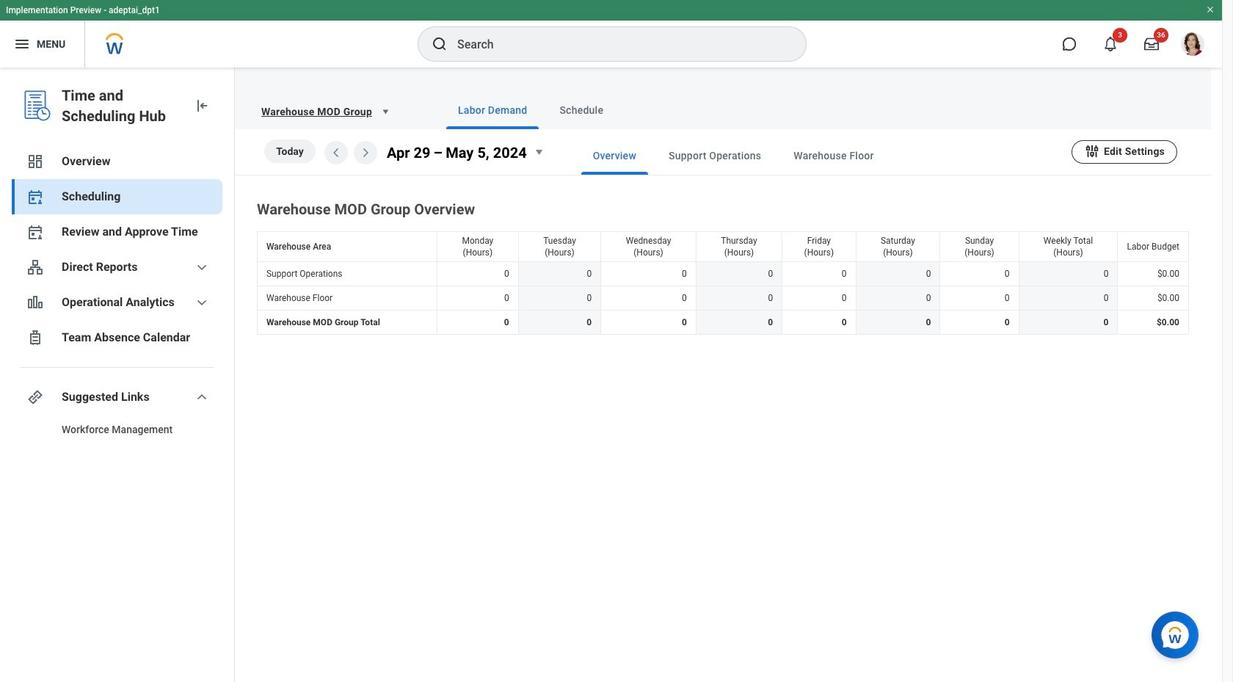 Task type: locate. For each thing, give the bounding box(es) containing it.
transformation import image
[[193, 97, 211, 115]]

calendar user solid image
[[26, 188, 44, 206], [26, 223, 44, 241]]

tab list
[[417, 91, 1194, 129], [552, 137, 1072, 175]]

time and scheduling hub element
[[62, 85, 181, 126]]

configure image
[[1084, 143, 1101, 159]]

1 vertical spatial chevron down small image
[[193, 294, 211, 311]]

tab panel
[[235, 129, 1211, 338]]

1 vertical spatial calendar user solid image
[[26, 223, 44, 241]]

0 vertical spatial tab list
[[417, 91, 1194, 129]]

3 chevron down small image from the top
[[193, 388, 211, 406]]

view team image
[[26, 258, 44, 276]]

0 vertical spatial calendar user solid image
[[26, 188, 44, 206]]

calendar user solid image up view team image
[[26, 223, 44, 241]]

2 vertical spatial chevron down small image
[[193, 388, 211, 406]]

chevron down small image
[[193, 258, 211, 276], [193, 294, 211, 311], [193, 388, 211, 406]]

1 vertical spatial tab list
[[552, 137, 1072, 175]]

chart image
[[26, 294, 44, 311]]

calendar user solid image down the dashboard image
[[26, 188, 44, 206]]

link image
[[26, 388, 44, 406]]

2 chevron down small image from the top
[[193, 294, 211, 311]]

close environment banner image
[[1206, 5, 1215, 14]]

0 vertical spatial chevron down small image
[[193, 258, 211, 276]]

1 chevron down small image from the top
[[193, 258, 211, 276]]

inbox large image
[[1145, 37, 1159, 51]]

profile logan mcneil image
[[1181, 32, 1205, 59]]

task timeoff image
[[26, 329, 44, 347]]

banner
[[0, 0, 1222, 68]]

chevron down small image for view team image
[[193, 258, 211, 276]]



Task type: describe. For each thing, give the bounding box(es) containing it.
Search Workday  search field
[[457, 28, 776, 60]]

navigation pane region
[[0, 68, 235, 682]]

caret down small image
[[530, 143, 547, 161]]

search image
[[431, 35, 449, 53]]

chevron down small image for chart image at the left
[[193, 294, 211, 311]]

chevron down small image for link icon
[[193, 388, 211, 406]]

dashboard image
[[26, 153, 44, 170]]

2 calendar user solid image from the top
[[26, 223, 44, 241]]

chevron left small image
[[327, 144, 345, 161]]

notifications large image
[[1104, 37, 1118, 51]]

justify image
[[13, 35, 31, 53]]

1 calendar user solid image from the top
[[26, 188, 44, 206]]

caret down small image
[[378, 104, 393, 119]]

chevron right small image
[[357, 144, 374, 161]]



Task type: vqa. For each thing, say whether or not it's contained in the screenshot.
"task timeoff" image
yes



